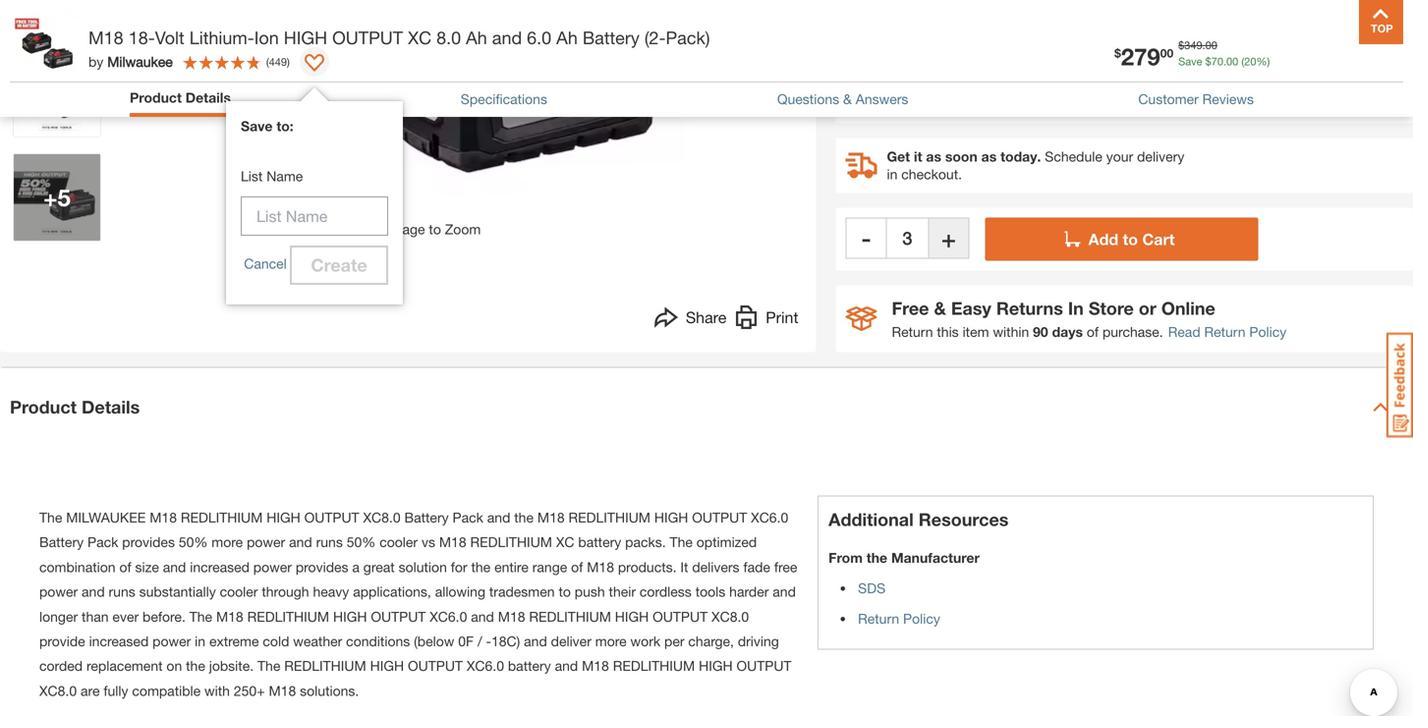 Task type: describe. For each thing, give the bounding box(es) containing it.
5
[[58, 183, 71, 211]]

easy
[[951, 298, 992, 319]]

18-
[[128, 27, 155, 48]]

free inside button
[[857, 79, 893, 95]]

get it as soon as today.
[[887, 148, 1041, 165]]

the up sds link
[[867, 550, 888, 566]]

1 horizontal spatial xc8.0
[[363, 510, 401, 526]]

entire
[[495, 559, 529, 576]]

deliver
[[551, 634, 592, 650]]

or
[[1139, 298, 1157, 319]]

answers
[[856, 91, 909, 107]]

questions
[[777, 91, 840, 107]]

policy inside free & easy returns in store or online return this item within 90 days of purchase. read return policy
[[1250, 324, 1287, 340]]

1 horizontal spatial $
[[1179, 39, 1185, 52]]

0 vertical spatial pack
[[453, 510, 484, 526]]

from
[[829, 550, 863, 566]]

to inside 'the milwaukee m18 redlithium high output xc8.0 battery pack and the m18 redlithium high output xc6.0 battery pack provides 50% more power and runs 50% cooler vs m18 redlithium xc battery packs. the optimized combination of size and increased power provides a great solution for the entire range of m18 products. it delivers fade free power and runs substantially cooler through heavy applications, allowing tradesmen to push their cordless tools harder and longer than ever before. the m18 redlithium high output xc6.0 and m18 redlithium high output xc8.0 provide increased power in extreme cold weather conditions (below 0f / -18c) and deliver more work per charge, driving corded replacement on the jobsite. the redlithium high output xc6.0 battery and m18 redlithium high output xc8.0 are fully compatible with 250+ m18 solutions.'
[[559, 584, 571, 600]]

the left milwaukee
[[39, 510, 62, 526]]

solution
[[399, 559, 447, 576]]

returns
[[997, 298, 1064, 319]]

free
[[892, 298, 930, 319]]

delivers
[[692, 559, 740, 576]]

/
[[478, 634, 482, 650]]

read return policy link
[[1169, 322, 1287, 343]]

heavy
[[313, 584, 349, 600]]

2 free from the left
[[1037, 79, 1073, 95]]

(below
[[414, 634, 455, 650]]

the down the substantially
[[189, 609, 212, 625]]

output up per
[[653, 609, 708, 625]]

milwaukee
[[66, 510, 146, 526]]

1 vertical spatial battery
[[405, 510, 449, 526]]

- inside button
[[862, 224, 871, 252]]

0 horizontal spatial .
[[1203, 39, 1206, 52]]

a
[[352, 559, 360, 576]]

0 horizontal spatial more
[[212, 535, 243, 551]]

%)
[[1257, 55, 1270, 68]]

2 vertical spatial xc6.0
[[467, 658, 504, 675]]

6.0
[[527, 27, 552, 48]]

add to cart
[[1089, 230, 1175, 249]]

substantially
[[139, 584, 216, 600]]

8.0
[[437, 27, 461, 48]]

1 as from the left
[[926, 148, 942, 165]]

extreme
[[209, 634, 259, 650]]

redlithium up "entire"
[[470, 535, 552, 551]]

m18 up size
[[150, 510, 177, 526]]

output up a
[[304, 510, 359, 526]]

additional resources
[[829, 509, 1009, 530]]

0 horizontal spatial save
[[241, 118, 273, 134]]

it
[[681, 559, 689, 576]]

m18 right the 250+
[[269, 683, 296, 699]]

questions & answers
[[777, 91, 909, 107]]

m18 right vs
[[439, 535, 467, 551]]

2 50% from the left
[[347, 535, 376, 551]]

of inside free & easy returns in store or online return this item within 90 days of purchase. read return policy
[[1087, 324, 1099, 340]]

20
[[1245, 55, 1257, 68]]

sds
[[858, 581, 886, 597]]

online
[[1162, 298, 1216, 319]]

specifications
[[461, 91, 548, 107]]

hover image to zoom button
[[119, 0, 709, 240]]

milwaukee power tool batteries 48 11 1868 1d.4 image
[[14, 50, 100, 137]]

are
[[81, 683, 100, 699]]

1 horizontal spatial product
[[130, 89, 182, 106]]

18c)
[[491, 634, 520, 650]]

0 horizontal spatial battery
[[508, 658, 551, 675]]

redlithium up deliver
[[529, 609, 611, 625]]

0 vertical spatial xc6.0
[[751, 510, 789, 526]]

through
[[262, 584, 309, 600]]

optimized
[[697, 535, 757, 551]]

today.
[[1001, 148, 1041, 165]]

and down free on the bottom right of page
[[773, 584, 796, 600]]

and up "entire"
[[487, 510, 511, 526]]

customer reviews
[[1139, 91, 1254, 107]]

1 horizontal spatial increased
[[190, 559, 250, 576]]

m18 up range
[[538, 510, 565, 526]]

driving
[[738, 634, 779, 650]]

the right on
[[186, 658, 205, 675]]

per
[[665, 634, 685, 650]]

( inside $ 279 00 $ 349 . 00 save $ 70 . 00 ( 20 %)
[[1242, 55, 1245, 68]]

add
[[1089, 230, 1119, 249]]

feedback link image
[[1387, 332, 1414, 438]]

store
[[1089, 298, 1134, 319]]

output down applications,
[[371, 609, 426, 625]]

jobsite.
[[209, 658, 254, 675]]

1 horizontal spatial of
[[571, 559, 583, 576]]

it
[[914, 148, 923, 165]]

share button
[[655, 306, 727, 335]]

products.
[[618, 559, 677, 576]]

by
[[88, 54, 104, 70]]

hover
[[347, 221, 383, 237]]

image
[[387, 221, 425, 237]]

high up through
[[267, 510, 301, 526]]

save inside $ 279 00 $ 349 . 00 save $ 70 . 00 ( 20 %)
[[1179, 55, 1203, 68]]

0f
[[458, 634, 474, 650]]

449
[[269, 55, 287, 68]]

in
[[1068, 298, 1084, 319]]

0 horizontal spatial battery
[[39, 535, 84, 551]]

name
[[267, 168, 303, 184]]

349
[[1185, 39, 1203, 52]]

279
[[1121, 42, 1161, 70]]

corded
[[39, 658, 83, 675]]

redlithium down "work"
[[613, 658, 695, 675]]

cart
[[1143, 230, 1175, 249]]

than
[[82, 609, 109, 625]]

m18 down deliver
[[582, 658, 609, 675]]

vs
[[422, 535, 435, 551]]

m18 up push
[[587, 559, 614, 576]]

0 horizontal spatial 00
[[1161, 46, 1174, 60]]

0 vertical spatial cooler
[[380, 535, 418, 551]]

1 vertical spatial cooler
[[220, 584, 258, 600]]

customer
[[1139, 91, 1199, 107]]

hover image to zoom
[[347, 221, 481, 237]]

0 horizontal spatial details
[[82, 397, 140, 418]]

pack)
[[666, 27, 710, 48]]

combination
[[39, 559, 116, 576]]

caret image
[[1373, 400, 1389, 415]]

high up 'display' image
[[284, 27, 327, 48]]

item
[[963, 324, 990, 340]]

icon image
[[846, 307, 877, 331]]

0 horizontal spatial increased
[[89, 634, 149, 650]]

display image
[[305, 54, 324, 74]]

high down heavy
[[333, 609, 367, 625]]

1 vertical spatial xc6.0
[[430, 609, 467, 625]]

high up packs. on the left of page
[[655, 510, 689, 526]]

within
[[993, 324, 1030, 340]]

the milwaukee m18 redlithium high output xc8.0 battery pack and the m18 redlithium high output xc6.0 battery pack provides 50% more power and runs 50% cooler vs m18 redlithium xc battery packs. the optimized combination of size and increased power provides a great solution for the entire range of m18 products. it delivers fade free power and runs substantially cooler through heavy applications, allowing tradesmen to push their cordless tools harder and longer than ever before. the m18 redlithium high output xc6.0 and m18 redlithium high output xc8.0 provide increased power in extreme cold weather conditions (below 0f / -18c) and deliver more work per charge, driving corded replacement on the jobsite. the redlithium high output xc6.0 battery and m18 redlithium high output xc8.0 are fully compatible with 250+ m18 solutions.
[[39, 510, 798, 699]]

print button
[[735, 306, 799, 335]]

solutions.
[[300, 683, 359, 699]]

0 horizontal spatial pack
[[87, 535, 118, 551]]

0 horizontal spatial of
[[119, 559, 131, 576]]

in inside 'the milwaukee m18 redlithium high output xc8.0 battery pack and the m18 redlithium high output xc6.0 battery pack provides 50% more power and runs 50% cooler vs m18 redlithium xc battery packs. the optimized combination of size and increased power provides a great solution for the entire range of m18 products. it delivers fade free power and runs substantially cooler through heavy applications, allowing tradesmen to push their cordless tools harder and longer than ever before. the m18 redlithium high output xc6.0 and m18 redlithium high output xc8.0 provide increased power in extreme cold weather conditions (below 0f / -18c) and deliver more work per charge, driving corded replacement on the jobsite. the redlithium high output xc6.0 battery and m18 redlithium high output xc8.0 are fully compatible with 250+ m18 solutions.'
[[195, 634, 206, 650]]

from the manufacturer
[[829, 550, 980, 566]]

1 ah from the left
[[466, 27, 487, 48]]

cancel
[[244, 256, 287, 272]]

redlithium up the substantially
[[181, 510, 263, 526]]

the right for
[[471, 559, 491, 576]]

charge,
[[689, 634, 734, 650]]

70
[[1212, 55, 1224, 68]]

their
[[609, 584, 636, 600]]

milwaukee power tool batteries 48 11 1868 66.5 image
[[14, 154, 100, 241]]

this
[[937, 324, 959, 340]]



Task type: locate. For each thing, give the bounding box(es) containing it.
product
[[130, 89, 182, 106], [10, 397, 77, 418]]

1 horizontal spatial 50%
[[347, 535, 376, 551]]

on
[[167, 658, 182, 675]]

product details button
[[130, 87, 231, 112], [130, 87, 231, 108], [0, 368, 1414, 447]]

cold
[[263, 634, 289, 650]]

0 vertical spatial details
[[186, 89, 231, 106]]

before.
[[143, 609, 186, 625]]

as right soon
[[982, 148, 997, 165]]

0 vertical spatial xc
[[408, 27, 432, 48]]

the up "entire"
[[514, 510, 534, 526]]

ion
[[254, 27, 279, 48]]

0 vertical spatial battery
[[578, 535, 622, 551]]

free right questions
[[857, 79, 893, 95]]

1 horizontal spatial &
[[934, 298, 947, 319]]

1 vertical spatial details
[[82, 397, 140, 418]]

0 vertical spatial &
[[844, 91, 852, 107]]

by milwaukee
[[88, 54, 173, 70]]

output up 'optimized'
[[692, 510, 747, 526]]

runs up ever at the left bottom of the page
[[109, 584, 135, 600]]

runs
[[316, 535, 343, 551], [109, 584, 135, 600]]

list
[[241, 168, 263, 184]]

to:
[[277, 118, 294, 134]]

2 horizontal spatial $
[[1206, 55, 1212, 68]]

0 vertical spatial product
[[130, 89, 182, 106]]

provides up size
[[122, 535, 175, 551]]

0 horizontal spatial free
[[857, 79, 893, 95]]

1 vertical spatial xc8.0
[[712, 609, 749, 625]]

1 vertical spatial policy
[[904, 611, 941, 627]]

0 horizontal spatial product
[[10, 397, 77, 418]]

0 vertical spatial in
[[887, 166, 898, 182]]

0 horizontal spatial (
[[266, 55, 269, 68]]

more
[[212, 535, 243, 551], [596, 634, 627, 650]]

policy
[[1250, 324, 1287, 340], [904, 611, 941, 627]]

free
[[857, 79, 893, 95], [1037, 79, 1073, 95]]

ah right 6.0
[[557, 27, 578, 48]]

0 horizontal spatial &
[[844, 91, 852, 107]]

1 vertical spatial -
[[486, 634, 492, 650]]

1 horizontal spatial more
[[596, 634, 627, 650]]

milwaukee
[[107, 54, 173, 70]]

$ right 279 in the right of the page
[[1179, 39, 1185, 52]]

return down free
[[892, 324, 933, 340]]

output down (below
[[408, 658, 463, 675]]

- inside 'the milwaukee m18 redlithium high output xc8.0 battery pack and the m18 redlithium high output xc6.0 battery pack provides 50% more power and runs 50% cooler vs m18 redlithium xc battery packs. the optimized combination of size and increased power provides a great solution for the entire range of m18 products. it delivers fade free power and runs substantially cooler through heavy applications, allowing tradesmen to push their cordless tools harder and longer than ever before. the m18 redlithium high output xc6.0 and m18 redlithium high output xc8.0 provide increased power in extreme cold weather conditions (below 0f / -18c) and deliver more work per charge, driving corded replacement on the jobsite. the redlithium high output xc6.0 battery and m18 redlithium high output xc8.0 are fully compatible with 250+ m18 solutions.'
[[486, 634, 492, 650]]

free & easy returns in store or online return this item within 90 days of purchase. read return policy
[[892, 298, 1287, 340]]

free button
[[846, 0, 1015, 109]]

0 horizontal spatial in
[[195, 634, 206, 650]]

1 vertical spatial pack
[[87, 535, 118, 551]]

1 vertical spatial increased
[[89, 634, 149, 650]]

1 horizontal spatial runs
[[316, 535, 343, 551]]

xc8.0 down 'harder'
[[712, 609, 749, 625]]

0 horizontal spatial $
[[1115, 46, 1121, 60]]

0 horizontal spatial to
[[429, 221, 441, 237]]

battery up vs
[[405, 510, 449, 526]]

redlithium up packs. on the left of page
[[569, 510, 651, 526]]

- right /
[[486, 634, 492, 650]]

0 vertical spatial battery
[[583, 27, 640, 48]]

xc6.0 down allowing
[[430, 609, 467, 625]]

- up the icon
[[862, 224, 871, 252]]

cooler left through
[[220, 584, 258, 600]]

battery left "(2-"
[[583, 27, 640, 48]]

1 horizontal spatial save
[[1179, 55, 1203, 68]]

1 horizontal spatial details
[[186, 89, 231, 106]]

1 horizontal spatial battery
[[405, 510, 449, 526]]

increased up the substantially
[[190, 559, 250, 576]]

battery
[[583, 27, 640, 48], [405, 510, 449, 526], [39, 535, 84, 551]]

& inside free & easy returns in store or online return this item within 90 days of purchase. read return policy
[[934, 298, 947, 319]]

2 vertical spatial xc8.0
[[39, 683, 77, 699]]

of right range
[[571, 559, 583, 576]]

high down conditions
[[370, 658, 404, 675]]

and right 18c)
[[524, 634, 547, 650]]

with
[[205, 683, 230, 699]]

1 horizontal spatial ah
[[557, 27, 578, 48]]

1 horizontal spatial provides
[[296, 559, 349, 576]]

product image image
[[15, 10, 79, 74]]

ever
[[112, 609, 139, 625]]

cooler
[[380, 535, 418, 551], [220, 584, 258, 600]]

product details
[[130, 89, 231, 106], [10, 397, 140, 418]]

xc6.0 up 'optimized'
[[751, 510, 789, 526]]

list name
[[241, 168, 303, 184]]

( left %)
[[1242, 55, 1245, 68]]

( left )
[[266, 55, 269, 68]]

and up than
[[82, 584, 105, 600]]

battery down 18c)
[[508, 658, 551, 675]]

return down "sds"
[[858, 611, 900, 627]]

0 vertical spatial xc8.0
[[363, 510, 401, 526]]

0 horizontal spatial xc
[[408, 27, 432, 48]]

to right add
[[1123, 230, 1138, 249]]

create
[[311, 255, 367, 276]]

battery
[[578, 535, 622, 551], [508, 658, 551, 675]]

& left answers
[[844, 91, 852, 107]]

2 ah from the left
[[557, 27, 578, 48]]

0 horizontal spatial as
[[926, 148, 942, 165]]

1 horizontal spatial pack
[[453, 510, 484, 526]]

fully
[[104, 683, 128, 699]]

as
[[926, 148, 942, 165], [982, 148, 997, 165]]

1 vertical spatial &
[[934, 298, 947, 319]]

1 vertical spatial provides
[[296, 559, 349, 576]]

and up through
[[289, 535, 312, 551]]

conditions
[[346, 634, 410, 650]]

0 horizontal spatial -
[[486, 634, 492, 650]]

1 vertical spatial in
[[195, 634, 206, 650]]

of left size
[[119, 559, 131, 576]]

1 vertical spatial product details
[[10, 397, 140, 418]]

and up the substantially
[[163, 559, 186, 576]]

1 free from the left
[[857, 79, 893, 95]]

days
[[1052, 324, 1083, 340]]

0 horizontal spatial 50%
[[179, 535, 208, 551]]

high down their
[[615, 609, 649, 625]]

00 right 70
[[1227, 55, 1239, 68]]

0 horizontal spatial runs
[[109, 584, 135, 600]]

0 vertical spatial -
[[862, 224, 871, 252]]

pack down milwaukee
[[87, 535, 118, 551]]

redlithium
[[181, 510, 263, 526], [569, 510, 651, 526], [470, 535, 552, 551], [247, 609, 329, 625], [529, 609, 611, 625], [284, 658, 366, 675], [613, 658, 695, 675]]

to left zoom
[[429, 221, 441, 237]]

replacement
[[86, 658, 163, 675]]

ah
[[466, 27, 487, 48], [557, 27, 578, 48]]

1 horizontal spatial as
[[982, 148, 997, 165]]

2 vertical spatial battery
[[39, 535, 84, 551]]

and down deliver
[[555, 658, 578, 675]]

share
[[686, 308, 727, 327]]

provide
[[39, 634, 85, 650]]

00 up 70
[[1206, 39, 1218, 52]]

1 vertical spatial product
[[10, 397, 77, 418]]

50% up a
[[347, 535, 376, 551]]

pack
[[453, 510, 484, 526], [87, 535, 118, 551]]

1 horizontal spatial in
[[887, 166, 898, 182]]

m18 up 18c)
[[498, 609, 525, 625]]

1 horizontal spatial battery
[[578, 535, 622, 551]]

delivery
[[1138, 148, 1185, 165]]

1 horizontal spatial cooler
[[380, 535, 418, 551]]

1 vertical spatial xc
[[556, 535, 575, 551]]

size
[[135, 559, 159, 576]]

1 vertical spatial runs
[[109, 584, 135, 600]]

battery left packs. on the left of page
[[578, 535, 622, 551]]

xc8.0 down 'corded'
[[39, 683, 77, 699]]

save to:
[[241, 118, 294, 134]]

applications,
[[353, 584, 431, 600]]

2 horizontal spatial of
[[1087, 324, 1099, 340]]

and left 6.0
[[492, 27, 522, 48]]

push
[[575, 584, 605, 600]]

& up this
[[934, 298, 947, 319]]

1 horizontal spatial (
[[1242, 55, 1245, 68]]

1 50% from the left
[[179, 535, 208, 551]]

free down available
[[1037, 79, 1073, 95]]

harder
[[730, 584, 769, 600]]

50% up the substantially
[[179, 535, 208, 551]]

1 vertical spatial battery
[[508, 658, 551, 675]]

high down charge,
[[699, 658, 733, 675]]

redlithium up solutions. in the bottom left of the page
[[284, 658, 366, 675]]

2 horizontal spatial battery
[[583, 27, 640, 48]]

provides up heavy
[[296, 559, 349, 576]]

xc6.0 down /
[[467, 658, 504, 675]]

tools
[[696, 584, 726, 600]]

xc8.0 up "great"
[[363, 510, 401, 526]]

2 ( from the left
[[266, 55, 269, 68]]

1 horizontal spatial .
[[1224, 55, 1227, 68]]

2 as from the left
[[982, 148, 997, 165]]

0 vertical spatial increased
[[190, 559, 250, 576]]

m18 up by
[[88, 27, 124, 48]]

& for free
[[934, 298, 947, 319]]

00 left the 349
[[1161, 46, 1174, 60]]

1 horizontal spatial 00
[[1206, 39, 1218, 52]]

save left to:
[[241, 118, 273, 134]]

battery up combination
[[39, 535, 84, 551]]

ah right 8.0
[[466, 27, 487, 48]]

provides
[[122, 535, 175, 551], [296, 559, 349, 576]]

cordless
[[640, 584, 692, 600]]

output down driving
[[737, 658, 792, 675]]

to left push
[[559, 584, 571, 600]]

as right it
[[926, 148, 942, 165]]

return policy link
[[858, 611, 941, 627]]

add to cart button
[[986, 218, 1259, 261]]

0 vertical spatial provides
[[122, 535, 175, 551]]

1 horizontal spatial -
[[862, 224, 871, 252]]

return right read
[[1205, 324, 1246, 340]]

2 horizontal spatial xc8.0
[[712, 609, 749, 625]]

in down get
[[887, 166, 898, 182]]

in inside schedule your delivery in checkout.
[[887, 166, 898, 182]]

xc left 8.0
[[408, 27, 432, 48]]

m18 18-volt lithium-ion high output xc 8.0 ah and 6.0 ah battery (2-pack)
[[88, 27, 710, 48]]

2 horizontal spatial 00
[[1227, 55, 1239, 68]]

List Name text field
[[241, 197, 388, 236]]

pack up for
[[453, 510, 484, 526]]

0 vertical spatial policy
[[1250, 324, 1287, 340]]

+
[[43, 183, 58, 211]]

longer
[[39, 609, 78, 625]]

xc up range
[[556, 535, 575, 551]]

90
[[1033, 324, 1049, 340]]

0 horizontal spatial xc8.0
[[39, 683, 77, 699]]

save down the 349
[[1179, 55, 1203, 68]]

the down cold
[[258, 658, 281, 675]]

( 449 )
[[266, 55, 290, 68]]

xc8.0
[[363, 510, 401, 526], [712, 609, 749, 625], [39, 683, 77, 699]]

1 horizontal spatial policy
[[1250, 324, 1287, 340]]

more left "work"
[[596, 634, 627, 650]]

00
[[1206, 39, 1218, 52], [1161, 46, 1174, 60], [1227, 55, 1239, 68]]

1 ( from the left
[[1242, 55, 1245, 68]]

0 vertical spatial .
[[1203, 39, 1206, 52]]

0 horizontal spatial cooler
[[220, 584, 258, 600]]

policy right read
[[1250, 324, 1287, 340]]

weather
[[293, 634, 342, 650]]

volt
[[155, 27, 185, 48]]

1 vertical spatial more
[[596, 634, 627, 650]]

. left 20
[[1224, 55, 1227, 68]]

$ up 'customer reviews'
[[1206, 55, 1212, 68]]

zoom
[[445, 221, 481, 237]]

1 vertical spatial save
[[241, 118, 273, 134]]

xc inside 'the milwaukee m18 redlithium high output xc8.0 battery pack and the m18 redlithium high output xc6.0 battery pack provides 50% more power and runs 50% cooler vs m18 redlithium xc battery packs. the optimized combination of size and increased power provides a great solution for the entire range of m18 products. it delivers fade free power and runs substantially cooler through heavy applications, allowing tradesmen to push their cordless tools harder and longer than ever before. the m18 redlithium high output xc6.0 and m18 redlithium high output xc8.0 provide increased power in extreme cold weather conditions (below 0f / -18c) and deliver more work per charge, driving corded replacement on the jobsite. the redlithium high output xc6.0 battery and m18 redlithium high output xc8.0 are fully compatible with 250+ m18 solutions.'
[[556, 535, 575, 551]]

milwaukee power tool batteries 48 11 1868 a0.3 image
[[14, 0, 100, 32]]

soon
[[946, 148, 978, 165]]

0 vertical spatial product details
[[130, 89, 231, 106]]

of
[[1087, 324, 1099, 340], [119, 559, 131, 576], [571, 559, 583, 576]]

get
[[887, 148, 910, 165]]

redlithium down through
[[247, 609, 329, 625]]

purchase.
[[1103, 324, 1164, 340]]

sds link
[[858, 581, 886, 597]]

1 horizontal spatial xc
[[556, 535, 575, 551]]

increased
[[190, 559, 250, 576], [89, 634, 149, 650]]

fade
[[744, 559, 771, 576]]

0 vertical spatial runs
[[316, 535, 343, 551]]

0 vertical spatial more
[[212, 535, 243, 551]]

2 horizontal spatial to
[[1123, 230, 1138, 249]]

the up "it"
[[670, 535, 693, 551]]

top button
[[1360, 0, 1404, 44]]

tradesmen
[[489, 584, 555, 600]]

)
[[287, 55, 290, 68]]

schedule
[[1045, 148, 1103, 165]]

for
[[451, 559, 468, 576]]

and up /
[[471, 609, 494, 625]]

0 horizontal spatial ah
[[466, 27, 487, 48]]

1 horizontal spatial free
[[1037, 79, 1073, 95]]

your
[[1107, 148, 1134, 165]]

cooler left vs
[[380, 535, 418, 551]]

reviews
[[1203, 91, 1254, 107]]

output left 8.0
[[332, 27, 403, 48]]

print
[[766, 308, 799, 327]]

in left extreme at bottom
[[195, 634, 206, 650]]

packs.
[[625, 535, 666, 551]]

0 horizontal spatial policy
[[904, 611, 941, 627]]

increased up replacement
[[89, 634, 149, 650]]

m18 up extreme at bottom
[[216, 609, 244, 625]]

1 vertical spatial .
[[1224, 55, 1227, 68]]

& for questions
[[844, 91, 852, 107]]

None field
[[887, 218, 929, 259]]

1 horizontal spatial to
[[559, 584, 571, 600]]



Task type: vqa. For each thing, say whether or not it's contained in the screenshot.
the left The "As"
yes



